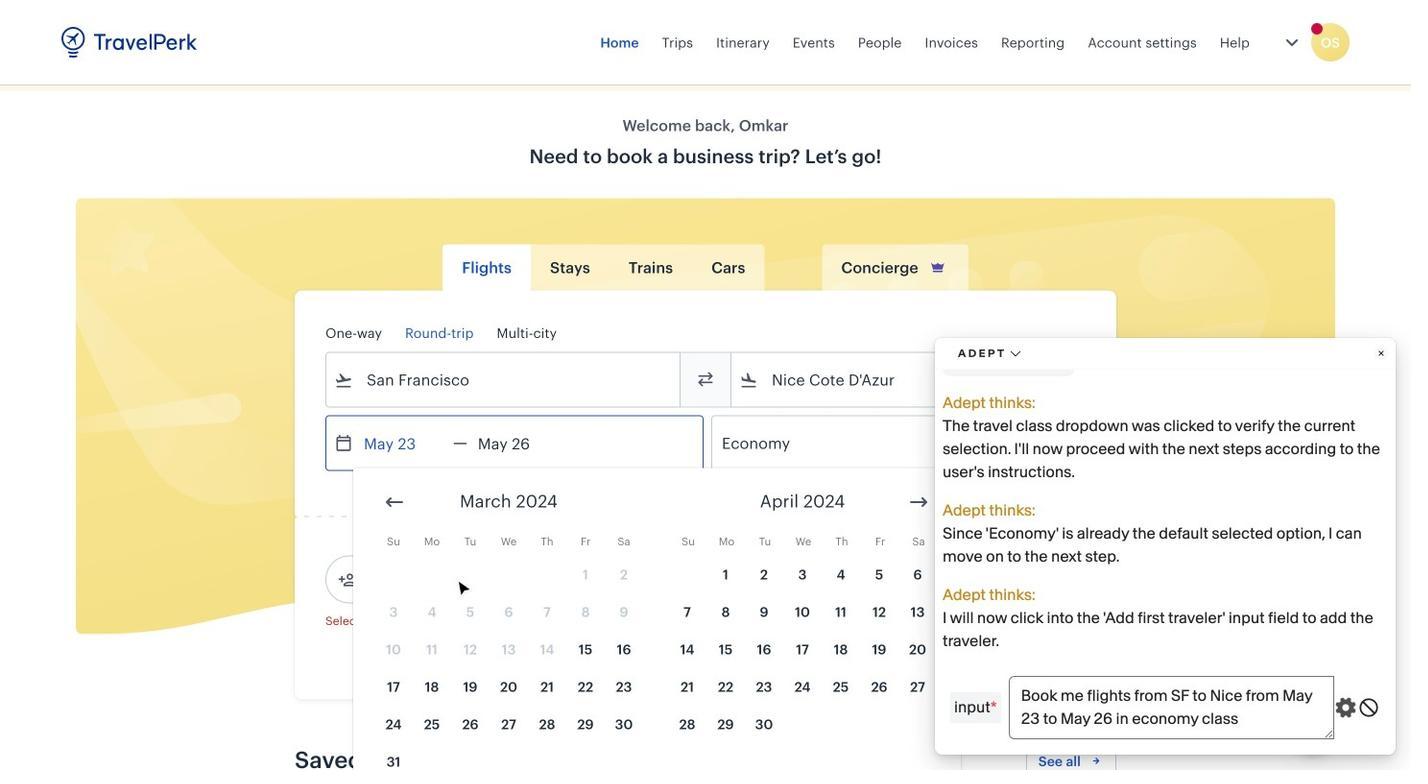 Task type: locate. For each thing, give the bounding box(es) containing it.
move backward to switch to the previous month. image
[[383, 491, 406, 514]]

Return text field
[[467, 416, 567, 470]]

From search field
[[353, 364, 655, 395]]

Depart text field
[[353, 416, 453, 470]]



Task type: describe. For each thing, give the bounding box(es) containing it.
move forward to switch to the next month. image
[[907, 491, 930, 514]]

calendar application
[[353, 468, 1411, 770]]

To search field
[[759, 364, 1060, 395]]

Add first traveler search field
[[357, 564, 557, 595]]



